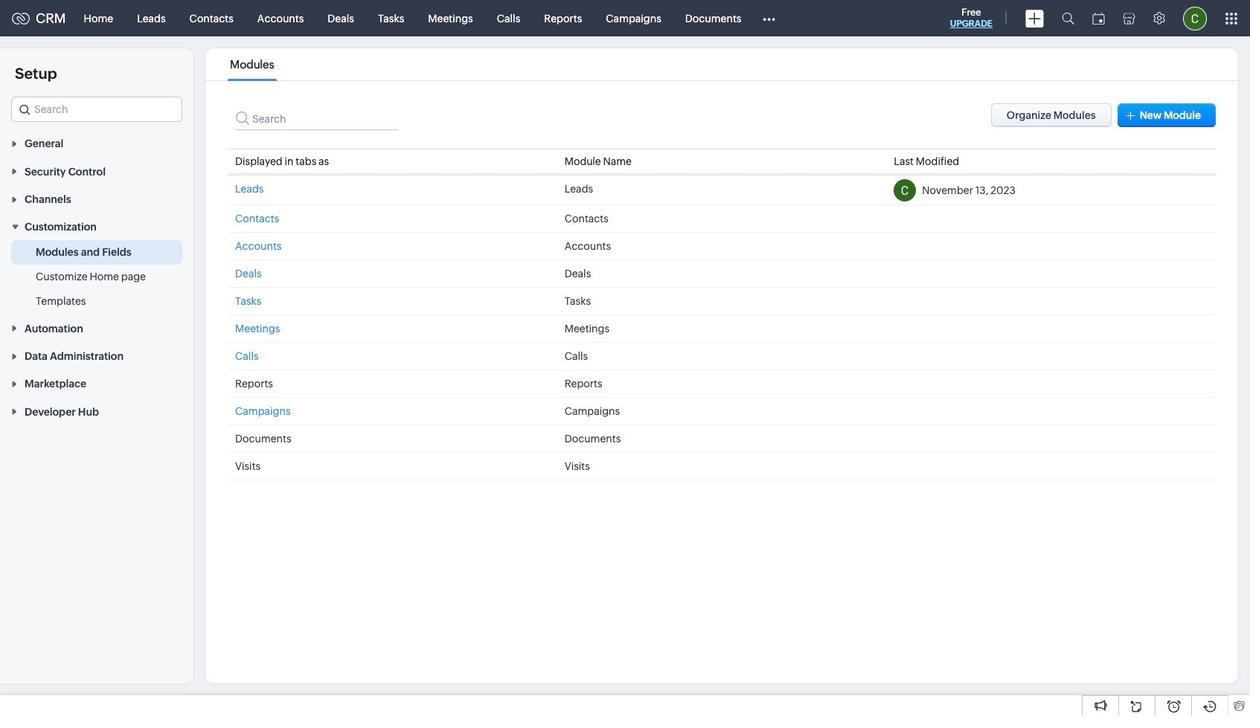 Task type: describe. For each thing, give the bounding box(es) containing it.
calendar image
[[1093, 12, 1105, 24]]

logo image
[[12, 12, 30, 24]]

create menu image
[[1026, 9, 1044, 27]]

create menu element
[[1017, 0, 1053, 36]]

profile element
[[1175, 0, 1216, 36]]



Task type: vqa. For each thing, say whether or not it's contained in the screenshot.
the right Zoho
no



Task type: locate. For each thing, give the bounding box(es) containing it.
Other Modules field
[[754, 6, 786, 30]]

search element
[[1053, 0, 1084, 36]]

1 horizontal spatial search text field
[[235, 103, 399, 130]]

region
[[0, 241, 194, 314]]

profile image
[[1183, 6, 1207, 30]]

search image
[[1062, 12, 1075, 25]]

None field
[[11, 97, 182, 122]]

0 horizontal spatial search text field
[[12, 98, 182, 121]]

Search text field
[[12, 98, 182, 121], [235, 103, 399, 130]]

None button
[[991, 103, 1112, 127]]



